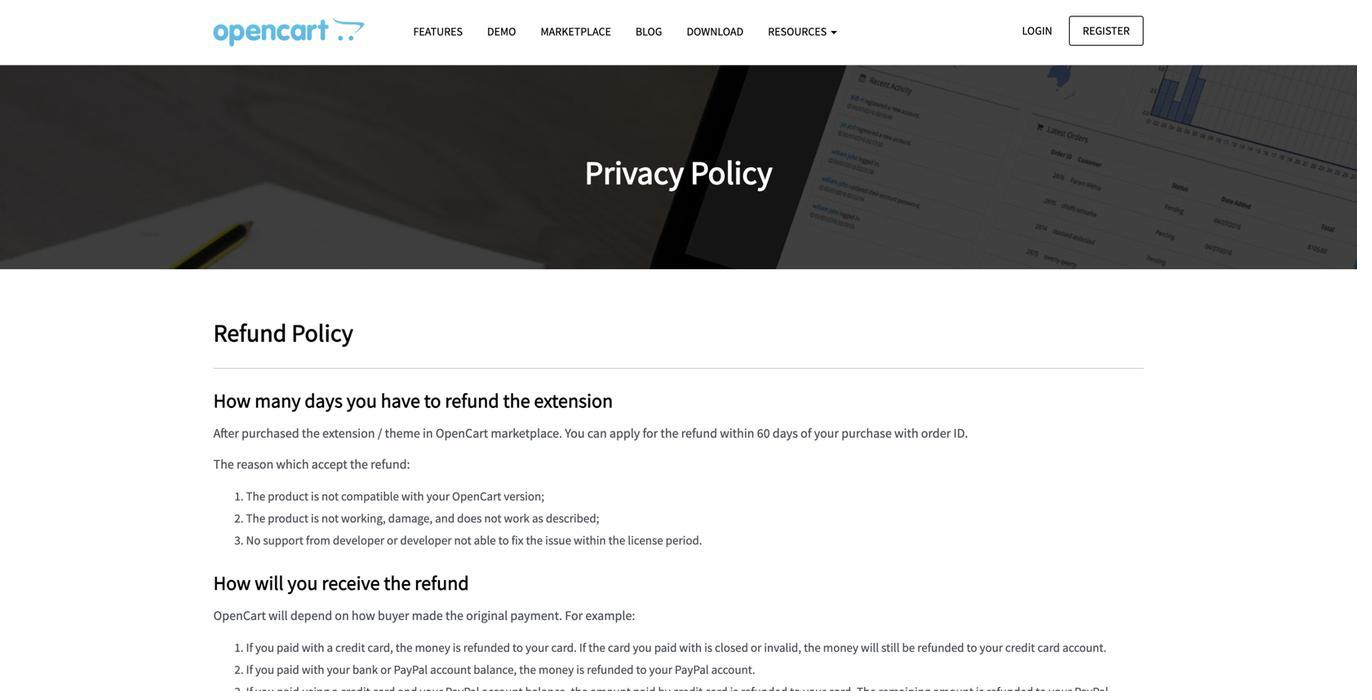 Task type: describe. For each thing, give the bounding box(es) containing it.
refund:
[[371, 456, 410, 473]]

2 vertical spatial the
[[246, 511, 266, 526]]

is up from
[[311, 511, 319, 526]]

have
[[381, 389, 420, 413]]

1 developer from the left
[[333, 533, 385, 548]]

receive
[[322, 571, 380, 596]]

order
[[922, 425, 951, 442]]

not down accept
[[322, 489, 339, 504]]

card,
[[368, 640, 393, 656]]

resources link
[[756, 17, 850, 46]]

2 horizontal spatial money
[[824, 640, 859, 656]]

1 paypal from the left
[[394, 662, 428, 678]]

demo link
[[475, 17, 529, 46]]

not left able
[[454, 533, 472, 548]]

2 credit from the left
[[1006, 640, 1036, 656]]

the right made
[[446, 608, 464, 624]]

account
[[430, 662, 471, 678]]

policy for refund policy
[[292, 318, 353, 348]]

will for opencart
[[269, 608, 288, 624]]

your inside the product is not compatible with your opencart version; the product is not working, damage, and does not work as described; no support from developer or developer not able to fix the issue within the license period.
[[427, 489, 450, 504]]

accept
[[312, 456, 348, 473]]

after
[[214, 425, 239, 442]]

for
[[565, 608, 583, 624]]

the up the reason which accept the refund:
[[302, 425, 320, 442]]

opencart for version;
[[452, 489, 502, 504]]

opencart for marketplace.
[[436, 425, 489, 442]]

the right invalid,
[[804, 640, 821, 656]]

0 vertical spatial account.
[[1063, 640, 1107, 656]]

demo
[[488, 24, 516, 39]]

marketplace.
[[491, 425, 563, 442]]

the right for
[[661, 425, 679, 442]]

if you paid with a credit card, the money is refunded to your card. if the card you paid with is closed or invalid, the money will still be refunded to your credit card account. if you paid with your bank or paypal account balance, the money is refunded to your paypal account.
[[246, 640, 1107, 678]]

issue
[[546, 533, 572, 548]]

2 vertical spatial opencart
[[214, 608, 266, 624]]

not right does
[[485, 511, 502, 526]]

damage,
[[388, 511, 433, 526]]

balance,
[[474, 662, 517, 678]]

not up from
[[322, 511, 339, 526]]

does
[[457, 511, 482, 526]]

opencart - refund policy image
[[214, 17, 365, 47]]

made
[[412, 608, 443, 624]]

2 card from the left
[[1038, 640, 1061, 656]]

1 vertical spatial or
[[751, 640, 762, 656]]

able
[[474, 533, 496, 548]]

many
[[255, 389, 301, 413]]

period.
[[666, 533, 703, 548]]

0 horizontal spatial extension
[[323, 425, 375, 442]]

the right balance, at the left of the page
[[520, 662, 536, 678]]

reason
[[237, 456, 274, 473]]

1 card from the left
[[608, 640, 631, 656]]

opencart will depend on how buyer made the original payment. for example:
[[214, 608, 636, 624]]

within inside the product is not compatible with your opencart version; the product is not working, damage, and does not work as described; no support from developer or developer not able to fix the issue within the license period.
[[574, 533, 606, 548]]

is up account
[[453, 640, 461, 656]]

a
[[327, 640, 333, 656]]

1 horizontal spatial extension
[[534, 389, 613, 413]]

/
[[378, 425, 382, 442]]

features link
[[401, 17, 475, 46]]

2 vertical spatial refund
[[415, 571, 469, 596]]

version;
[[504, 489, 545, 504]]

login link
[[1009, 16, 1067, 46]]

with left order
[[895, 425, 919, 442]]

2 horizontal spatial refunded
[[918, 640, 965, 656]]

purchased
[[242, 425, 299, 442]]

download link
[[675, 17, 756, 46]]

the right fix
[[526, 533, 543, 548]]

buyer
[[378, 608, 409, 624]]

the for the reason which accept the refund:
[[214, 456, 234, 473]]

as
[[532, 511, 544, 526]]

download
[[687, 24, 744, 39]]

how
[[352, 608, 375, 624]]

the right accept
[[350, 456, 368, 473]]

2 developer from the left
[[400, 533, 452, 548]]

will inside if you paid with a credit card, the money is refunded to your card. if the card you paid with is closed or invalid, the money will still be refunded to your credit card account. if you paid with your bank or paypal account balance, the money is refunded to your paypal account.
[[861, 640, 880, 656]]

with left 'closed'
[[680, 640, 702, 656]]

apply
[[610, 425, 640, 442]]

marketplace
[[541, 24, 611, 39]]

original
[[466, 608, 508, 624]]

1 product from the top
[[268, 489, 309, 504]]

refund policy
[[214, 318, 353, 348]]

closed
[[715, 640, 749, 656]]

payment.
[[511, 608, 563, 624]]

1 vertical spatial account.
[[712, 662, 756, 678]]

of
[[801, 425, 812, 442]]

depend
[[291, 608, 332, 624]]



Task type: locate. For each thing, give the bounding box(es) containing it.
1 horizontal spatial credit
[[1006, 640, 1036, 656]]

can
[[588, 425, 607, 442]]

license
[[628, 533, 664, 548]]

or right 'closed'
[[751, 640, 762, 656]]

0 horizontal spatial card
[[608, 640, 631, 656]]

money down card.
[[539, 662, 574, 678]]

1 vertical spatial the
[[246, 489, 266, 504]]

will for how
[[255, 571, 284, 596]]

be
[[903, 640, 916, 656]]

refund
[[445, 389, 500, 413], [682, 425, 718, 442], [415, 571, 469, 596]]

opencart right in
[[436, 425, 489, 442]]

0 horizontal spatial paypal
[[394, 662, 428, 678]]

1 horizontal spatial refunded
[[587, 662, 634, 678]]

card
[[608, 640, 631, 656], [1038, 640, 1061, 656]]

refunded up balance, at the left of the page
[[464, 640, 510, 656]]

within left 60
[[720, 425, 755, 442]]

on
[[335, 608, 349, 624]]

the right card,
[[396, 640, 413, 656]]

1 horizontal spatial account.
[[1063, 640, 1107, 656]]

the
[[503, 389, 530, 413], [302, 425, 320, 442], [661, 425, 679, 442], [350, 456, 368, 473], [526, 533, 543, 548], [609, 533, 626, 548], [384, 571, 411, 596], [446, 608, 464, 624], [396, 640, 413, 656], [589, 640, 606, 656], [804, 640, 821, 656], [520, 662, 536, 678]]

working,
[[341, 511, 386, 526]]

0 horizontal spatial policy
[[292, 318, 353, 348]]

will left still
[[861, 640, 880, 656]]

support
[[263, 533, 304, 548]]

developer down working,
[[333, 533, 385, 548]]

purchase
[[842, 425, 892, 442]]

privacy
[[585, 152, 684, 193]]

how up after
[[214, 389, 251, 413]]

resources
[[769, 24, 830, 39]]

the up 'buyer'
[[384, 571, 411, 596]]

policy
[[691, 152, 773, 193], [292, 318, 353, 348]]

0 vertical spatial days
[[305, 389, 343, 413]]

how will you receive the refund
[[214, 571, 469, 596]]

in
[[423, 425, 433, 442]]

after purchased the extension / theme in opencart marketplace. you can apply for the refund within 60 days of your purchase with order id.
[[214, 425, 969, 442]]

developer down damage,
[[400, 533, 452, 548]]

features
[[414, 24, 463, 39]]

described;
[[546, 511, 600, 526]]

with up damage,
[[402, 489, 424, 504]]

theme
[[385, 425, 420, 442]]

the reason which accept the refund:
[[214, 456, 410, 473]]

paypal
[[394, 662, 428, 678], [675, 662, 709, 678]]

the up no
[[246, 511, 266, 526]]

refunded down example:
[[587, 662, 634, 678]]

extension up you
[[534, 389, 613, 413]]

1 horizontal spatial money
[[539, 662, 574, 678]]

you
[[565, 425, 585, 442]]

still
[[882, 640, 900, 656]]

card.
[[552, 640, 577, 656]]

compatible
[[341, 489, 399, 504]]

1 vertical spatial how
[[214, 571, 251, 596]]

1 horizontal spatial within
[[720, 425, 755, 442]]

refunded
[[464, 640, 510, 656], [918, 640, 965, 656], [587, 662, 634, 678]]

money left still
[[824, 640, 859, 656]]

opencart
[[436, 425, 489, 442], [452, 489, 502, 504], [214, 608, 266, 624]]

blog link
[[624, 17, 675, 46]]

register
[[1083, 23, 1131, 38]]

0 horizontal spatial money
[[415, 640, 451, 656]]

1 horizontal spatial days
[[773, 425, 799, 442]]

money
[[415, 640, 451, 656], [824, 640, 859, 656], [539, 662, 574, 678]]

1 horizontal spatial paypal
[[675, 662, 709, 678]]

is down the reason which accept the refund:
[[311, 489, 319, 504]]

product down which
[[268, 489, 309, 504]]

60
[[757, 425, 770, 442]]

or
[[387, 533, 398, 548], [751, 640, 762, 656], [381, 662, 392, 678]]

extension left /
[[323, 425, 375, 442]]

the left license
[[609, 533, 626, 548]]

opencart inside the product is not compatible with your opencart version; the product is not working, damage, and does not work as described; no support from developer or developer not able to fix the issue within the license period.
[[452, 489, 502, 504]]

0 vertical spatial refund
[[445, 389, 500, 413]]

1 credit from the left
[[336, 640, 365, 656]]

will left depend
[[269, 608, 288, 624]]

register link
[[1070, 16, 1144, 46]]

or right bank
[[381, 662, 392, 678]]

is down card.
[[577, 662, 585, 678]]

2 product from the top
[[268, 511, 309, 526]]

paid
[[277, 640, 299, 656], [655, 640, 677, 656], [277, 662, 299, 678]]

2 how from the top
[[214, 571, 251, 596]]

within
[[720, 425, 755, 442], [574, 533, 606, 548]]

days right many
[[305, 389, 343, 413]]

which
[[276, 456, 309, 473]]

0 vertical spatial product
[[268, 489, 309, 504]]

2 vertical spatial will
[[861, 640, 880, 656]]

and
[[435, 511, 455, 526]]

refund up made
[[415, 571, 469, 596]]

1 vertical spatial extension
[[323, 425, 375, 442]]

1 vertical spatial days
[[773, 425, 799, 442]]

marketplace link
[[529, 17, 624, 46]]

credit
[[336, 640, 365, 656], [1006, 640, 1036, 656]]

1 vertical spatial policy
[[292, 318, 353, 348]]

product up support
[[268, 511, 309, 526]]

the down reason in the left of the page
[[246, 489, 266, 504]]

work
[[504, 511, 530, 526]]

1 horizontal spatial card
[[1038, 640, 1061, 656]]

refunded right the be
[[918, 640, 965, 656]]

1 vertical spatial opencart
[[452, 489, 502, 504]]

will down support
[[255, 571, 284, 596]]

0 vertical spatial extension
[[534, 389, 613, 413]]

is left 'closed'
[[705, 640, 713, 656]]

fix
[[512, 533, 524, 548]]

days
[[305, 389, 343, 413], [773, 425, 799, 442]]

invalid,
[[765, 640, 802, 656]]

privacy policy
[[585, 152, 773, 193]]

1 vertical spatial product
[[268, 511, 309, 526]]

login
[[1023, 23, 1053, 38]]

extension
[[534, 389, 613, 413], [323, 425, 375, 442]]

policy for privacy policy
[[691, 152, 773, 193]]

account.
[[1063, 640, 1107, 656], [712, 662, 756, 678]]

2 vertical spatial or
[[381, 662, 392, 678]]

refund up marketplace.
[[445, 389, 500, 413]]

0 horizontal spatial refunded
[[464, 640, 510, 656]]

will
[[255, 571, 284, 596], [269, 608, 288, 624], [861, 640, 880, 656]]

with left bank
[[302, 662, 325, 678]]

how for how many days you have to refund the extension
[[214, 389, 251, 413]]

with inside the product is not compatible with your opencart version; the product is not working, damage, and does not work as described; no support from developer or developer not able to fix the issue within the license period.
[[402, 489, 424, 504]]

if
[[246, 640, 253, 656], [580, 640, 586, 656], [246, 662, 253, 678]]

how for how will you receive the refund
[[214, 571, 251, 596]]

0 vertical spatial will
[[255, 571, 284, 596]]

0 vertical spatial how
[[214, 389, 251, 413]]

or down damage,
[[387, 533, 398, 548]]

0 horizontal spatial account.
[[712, 662, 756, 678]]

2 paypal from the left
[[675, 662, 709, 678]]

1 horizontal spatial policy
[[691, 152, 773, 193]]

no
[[246, 533, 261, 548]]

id.
[[954, 425, 969, 442]]

not
[[322, 489, 339, 504], [322, 511, 339, 526], [485, 511, 502, 526], [454, 533, 472, 548]]

how many days you have to refund the extension
[[214, 389, 613, 413]]

0 horizontal spatial credit
[[336, 640, 365, 656]]

how
[[214, 389, 251, 413], [214, 571, 251, 596]]

0 vertical spatial within
[[720, 425, 755, 442]]

opencart left depend
[[214, 608, 266, 624]]

example:
[[586, 608, 636, 624]]

blog
[[636, 24, 663, 39]]

1 how from the top
[[214, 389, 251, 413]]

days left 'of'
[[773, 425, 799, 442]]

the product is not compatible with your opencart version; the product is not working, damage, and does not work as described; no support from developer or developer not able to fix the issue within the license period.
[[246, 489, 703, 548]]

the up marketplace.
[[503, 389, 530, 413]]

bank
[[353, 662, 378, 678]]

with left a
[[302, 640, 325, 656]]

refund
[[214, 318, 287, 348]]

1 horizontal spatial developer
[[400, 533, 452, 548]]

how down no
[[214, 571, 251, 596]]

refund right for
[[682, 425, 718, 442]]

1 vertical spatial refund
[[682, 425, 718, 442]]

your
[[815, 425, 839, 442], [427, 489, 450, 504], [526, 640, 549, 656], [980, 640, 1004, 656], [327, 662, 350, 678], [650, 662, 673, 678]]

0 vertical spatial the
[[214, 456, 234, 473]]

0 horizontal spatial days
[[305, 389, 343, 413]]

1 vertical spatial within
[[574, 533, 606, 548]]

the for the product is not compatible with your opencart version; the product is not working, damage, and does not work as described; no support from developer or developer not able to fix the issue within the license period.
[[246, 489, 266, 504]]

0 horizontal spatial within
[[574, 533, 606, 548]]

or inside the product is not compatible with your opencart version; the product is not working, damage, and does not work as described; no support from developer or developer not able to fix the issue within the license period.
[[387, 533, 398, 548]]

the down after
[[214, 456, 234, 473]]

to
[[424, 389, 441, 413], [499, 533, 509, 548], [513, 640, 523, 656], [967, 640, 978, 656], [637, 662, 647, 678]]

for
[[643, 425, 658, 442]]

the right card.
[[589, 640, 606, 656]]

within down "described;" in the left of the page
[[574, 533, 606, 548]]

to inside the product is not compatible with your opencart version; the product is not working, damage, and does not work as described; no support from developer or developer not able to fix the issue within the license period.
[[499, 533, 509, 548]]

0 horizontal spatial developer
[[333, 533, 385, 548]]

money up account
[[415, 640, 451, 656]]

0 vertical spatial or
[[387, 533, 398, 548]]

0 vertical spatial policy
[[691, 152, 773, 193]]

is
[[311, 489, 319, 504], [311, 511, 319, 526], [453, 640, 461, 656], [705, 640, 713, 656], [577, 662, 585, 678]]

product
[[268, 489, 309, 504], [268, 511, 309, 526]]

opencart up does
[[452, 489, 502, 504]]

0 vertical spatial opencart
[[436, 425, 489, 442]]

from
[[306, 533, 331, 548]]

the
[[214, 456, 234, 473], [246, 489, 266, 504], [246, 511, 266, 526]]

1 vertical spatial will
[[269, 608, 288, 624]]



Task type: vqa. For each thing, say whether or not it's contained in the screenshot.
OpenCart - Blog image
no



